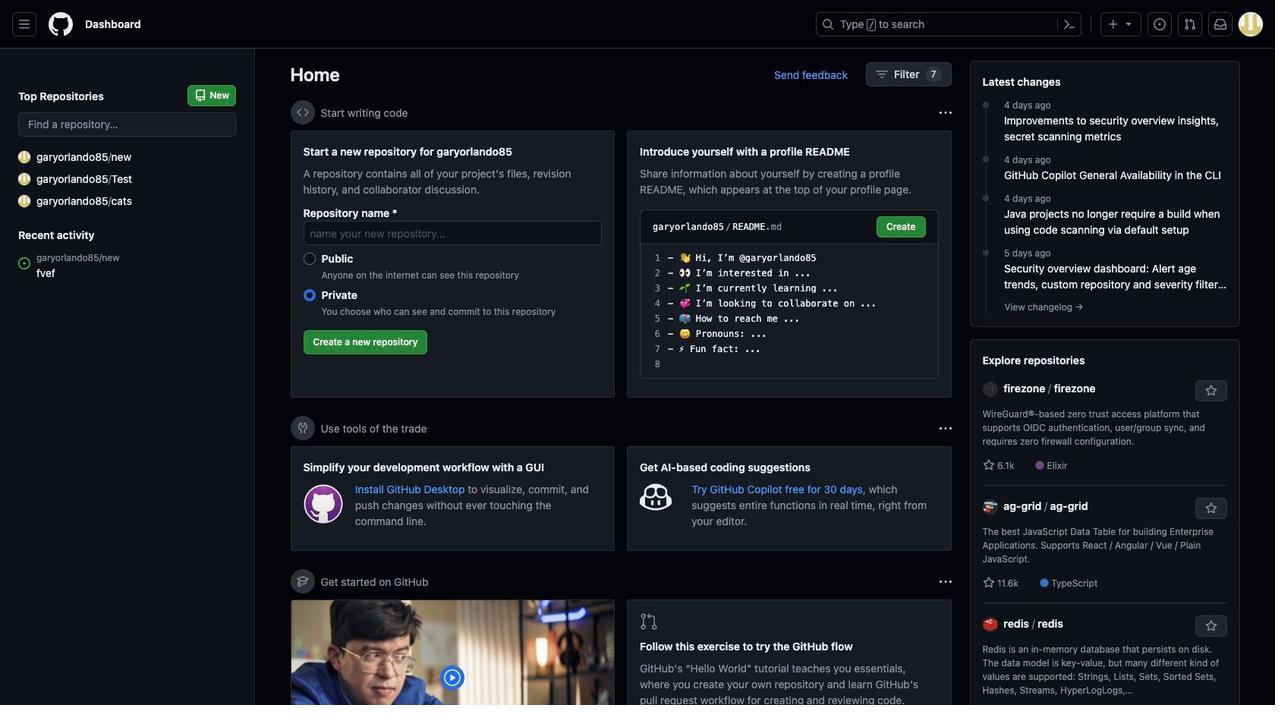 Task type: locate. For each thing, give the bounding box(es) containing it.
2 dot fill image from the top
[[980, 247, 993, 259]]

homepage image
[[49, 12, 73, 36]]

dot fill image
[[980, 153, 993, 166], [980, 192, 993, 204]]

why am i seeing this? image
[[940, 423, 952, 435], [940, 576, 952, 588]]

tools image
[[297, 422, 309, 434]]

explore element
[[970, 61, 1241, 706]]

star this repository image
[[1206, 385, 1218, 397], [1206, 503, 1218, 515], [1206, 620, 1218, 633]]

None submit
[[877, 216, 926, 238]]

1 star image from the top
[[983, 459, 995, 472]]

2 star image from the top
[[983, 577, 995, 589]]

git pull request image
[[640, 613, 658, 631]]

play image
[[444, 669, 462, 687]]

1 dot fill image from the top
[[980, 99, 993, 111]]

3 star this repository image from the top
[[1206, 620, 1218, 633]]

star image up the @ag-grid profile icon
[[983, 459, 995, 472]]

2 vertical spatial star this repository image
[[1206, 620, 1218, 633]]

new image
[[18, 151, 30, 163]]

star image
[[983, 459, 995, 472], [983, 577, 995, 589]]

what is github? image
[[291, 601, 614, 706]]

explore repositories navigation
[[970, 339, 1241, 706]]

1 vertical spatial star image
[[983, 577, 995, 589]]

0 vertical spatial dot fill image
[[980, 153, 993, 166]]

None radio
[[303, 253, 316, 265], [303, 289, 316, 301], [303, 253, 316, 265], [303, 289, 316, 301]]

star image up @redis profile icon
[[983, 577, 995, 589]]

1 dot fill image from the top
[[980, 153, 993, 166]]

star this repository image for the @ag-grid profile icon
[[1206, 503, 1218, 515]]

1 vertical spatial why am i seeing this? image
[[940, 576, 952, 588]]

2 star this repository image from the top
[[1206, 503, 1218, 515]]

triangle down image
[[1123, 17, 1135, 30]]

test image
[[18, 173, 30, 185]]

1 vertical spatial dot fill image
[[980, 247, 993, 259]]

0 vertical spatial dot fill image
[[980, 99, 993, 111]]

1 why am i seeing this? image from the top
[[940, 423, 952, 435]]

dot fill image
[[980, 99, 993, 111], [980, 247, 993, 259]]

2 dot fill image from the top
[[980, 192, 993, 204]]

1 vertical spatial star this repository image
[[1206, 503, 1218, 515]]

open issue image
[[18, 257, 30, 270]]

cats image
[[18, 195, 30, 207]]

1 star this repository image from the top
[[1206, 385, 1218, 397]]

2 why am i seeing this? image from the top
[[940, 576, 952, 588]]

Find a repository… text field
[[18, 112, 236, 137]]

1 vertical spatial dot fill image
[[980, 192, 993, 204]]

0 vertical spatial star this repository image
[[1206, 385, 1218, 397]]

@firezone profile image
[[983, 382, 998, 397]]

0 vertical spatial star image
[[983, 459, 995, 472]]

star this repository image for @firezone profile icon
[[1206, 385, 1218, 397]]

0 vertical spatial why am i seeing this? image
[[940, 423, 952, 435]]



Task type: describe. For each thing, give the bounding box(es) containing it.
code image
[[297, 106, 309, 118]]

none submit inside introduce yourself with a profile readme element
[[877, 216, 926, 238]]

plus image
[[1108, 18, 1120, 30]]

simplify your development workflow with a gui element
[[290, 447, 615, 551]]

mortar board image
[[297, 576, 309, 588]]

get ai-based coding suggestions element
[[627, 447, 952, 551]]

@redis profile image
[[983, 618, 998, 633]]

git pull request image
[[1185, 18, 1197, 30]]

star this repository image for @redis profile icon
[[1206, 620, 1218, 633]]

Top Repositories search field
[[18, 112, 236, 137]]

github desktop image
[[303, 485, 343, 524]]

star image for @firezone profile icon
[[983, 459, 995, 472]]

start a new repository element
[[290, 131, 615, 398]]

why am i seeing this? image
[[940, 107, 952, 119]]

star image for the @ag-grid profile icon
[[983, 577, 995, 589]]

notifications image
[[1215, 18, 1227, 30]]

why am i seeing this? image for get ai-based coding suggestions "element"
[[940, 423, 952, 435]]

filter image
[[876, 68, 889, 81]]

name your new repository... text field
[[303, 221, 602, 245]]

try the github flow element
[[627, 600, 952, 706]]

command palette image
[[1064, 18, 1076, 30]]

introduce yourself with a profile readme element
[[627, 131, 952, 398]]

@ag-grid profile image
[[983, 500, 998, 515]]

what is github? element
[[290, 600, 615, 706]]

why am i seeing this? image for try the github flow element
[[940, 576, 952, 588]]

issue opened image
[[1154, 18, 1167, 30]]



Task type: vqa. For each thing, say whether or not it's contained in the screenshot.
the top Why am I seeing this? image
yes



